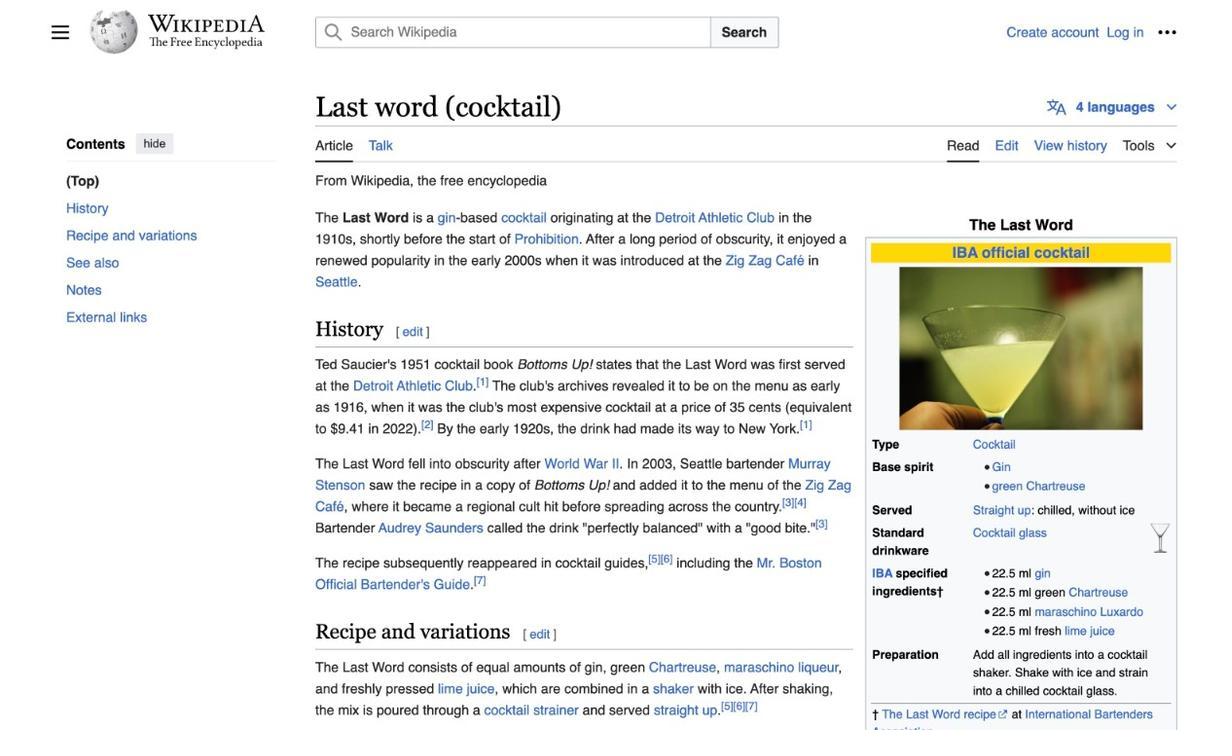 Task type: locate. For each thing, give the bounding box(es) containing it.
wikipedia image
[[148, 15, 265, 32]]

personal tools navigation
[[1007, 17, 1183, 48]]

Search Wikipedia search field
[[315, 17, 711, 48]]

language progressive image
[[1047, 97, 1067, 117]]

None search field
[[292, 17, 1007, 48]]

main content
[[308, 88, 1189, 730]]



Task type: describe. For each thing, give the bounding box(es) containing it.
log in and more options image
[[1158, 22, 1177, 42]]

the free encyclopedia image
[[149, 37, 263, 50]]

menu image
[[51, 22, 70, 42]]



Task type: vqa. For each thing, say whether or not it's contained in the screenshot.
search box
yes



